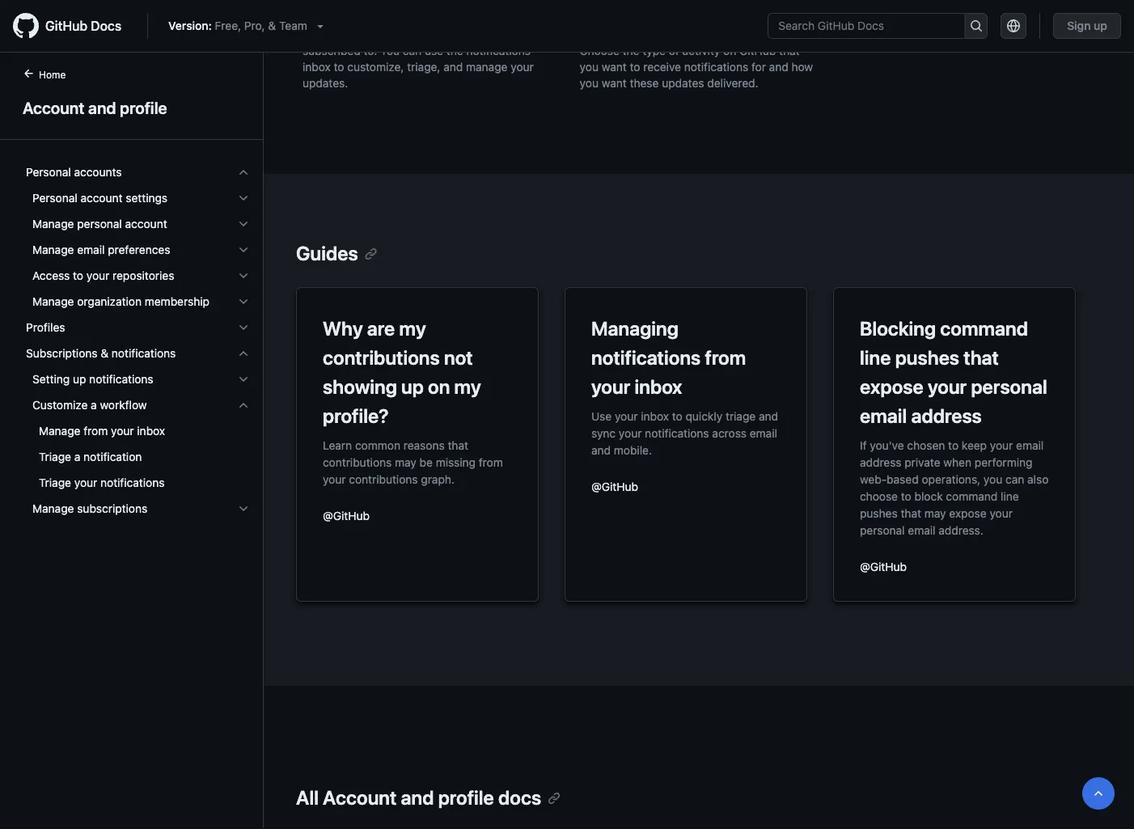 Task type: vqa. For each thing, say whether or not it's contained in the screenshot.
the your inside the Managing Your Codespaces dropdown button
no



Task type: locate. For each thing, give the bounding box(es) containing it.
may inside if you've chosen to keep your email address private when performing web-based operations, you can also choose to block command line pushes that may expose your personal email address.
[[925, 507, 946, 520]]

your inside dropdown button
[[86, 269, 110, 282]]

pro,
[[244, 19, 265, 32]]

1 vertical spatial sc 9kayk9 0 image
[[237, 269, 250, 282]]

pushes inside blocking command line pushes that expose your personal email address
[[895, 346, 960, 369]]

0 vertical spatial from
[[705, 346, 746, 369]]

when
[[944, 456, 972, 469]]

1 vertical spatial personal
[[32, 191, 77, 205]]

notifications down managing
[[592, 346, 701, 369]]

my right are
[[399, 317, 426, 340]]

sc 9kayk9 0 image inside subscriptions & notifications dropdown button
[[237, 347, 250, 360]]

receive
[[644, 60, 681, 74]]

to right "access" in the left top of the page
[[73, 269, 83, 282]]

up up customize a workflow
[[73, 373, 86, 386]]

0 horizontal spatial line
[[860, 346, 891, 369]]

settings
[[126, 191, 168, 205]]

1 horizontal spatial personal
[[860, 524, 905, 537]]

use your inbox to quickly triage and sync your notifications across email and mobile.
[[592, 409, 779, 457]]

2 horizontal spatial the
[[623, 44, 640, 57]]

personal for personal account settings
[[32, 191, 77, 205]]

7 sc 9kayk9 0 image from the top
[[237, 373, 250, 386]]

2 horizontal spatial personal
[[971, 375, 1048, 398]]

sc 9kayk9 0 image inside 'manage organization membership' dropdown button
[[237, 295, 250, 308]]

customize a workflow element
[[13, 392, 263, 496], [13, 418, 263, 496]]

sc 9kayk9 0 image
[[237, 166, 250, 179], [237, 192, 250, 205], [237, 218, 250, 231], [237, 295, 250, 308], [237, 321, 250, 334], [237, 347, 250, 360], [237, 373, 250, 386], [237, 503, 250, 515]]

2 personal accounts element from the top
[[13, 185, 263, 315]]

contributions down are
[[323, 346, 440, 369]]

0 horizontal spatial can
[[403, 44, 422, 57]]

your up "chosen"
[[928, 375, 967, 398]]

0 vertical spatial account
[[81, 191, 123, 205]]

1 horizontal spatial @github
[[592, 480, 638, 493]]

sc 9kayk9 0 image for manage email preferences
[[237, 244, 250, 257]]

2 customize a workflow element from the top
[[13, 418, 263, 496]]

up
[[1094, 19, 1108, 32], [73, 373, 86, 386], [401, 375, 424, 398]]

type
[[643, 44, 666, 57]]

that inside choose the type of activity on github that you want to receive notifications for and how you want these updates delivered.
[[779, 44, 800, 57]]

triage a notification
[[39, 450, 142, 464]]

your
[[511, 60, 534, 74], [86, 269, 110, 282], [592, 375, 631, 398], [928, 375, 967, 398], [615, 409, 638, 423], [111, 424, 134, 438], [619, 426, 642, 440], [990, 439, 1013, 452], [323, 473, 346, 486], [74, 476, 97, 490], [990, 507, 1013, 520]]

pushes down choose
[[860, 507, 898, 520]]

1 vertical spatial from
[[84, 424, 108, 438]]

line down performing
[[1001, 490, 1019, 503]]

0 horizontal spatial account
[[23, 98, 85, 117]]

your down manage email preferences
[[86, 269, 110, 282]]

to inside choose the type of activity on github that you want to receive notifications for and how you want these updates delivered.
[[630, 60, 640, 74]]

your down learn
[[323, 473, 346, 486]]

personal accounts
[[26, 165, 122, 179]]

0 vertical spatial command
[[941, 317, 1028, 340]]

1 vertical spatial you've
[[870, 439, 904, 452]]

4 sc 9kayk9 0 image from the top
[[237, 295, 250, 308]]

from
[[705, 346, 746, 369], [84, 424, 108, 438], [479, 456, 503, 469]]

these
[[630, 76, 659, 90]]

profile up personal accounts dropdown button
[[120, 98, 167, 117]]

setting up notifications
[[32, 373, 153, 386]]

triage
[[39, 450, 71, 464], [39, 476, 71, 490]]

notifications up 'manage'
[[466, 44, 531, 57]]

inbox up the mobile.
[[641, 409, 669, 423]]

0 vertical spatial may
[[395, 456, 417, 469]]

1 vertical spatial activity
[[683, 44, 720, 57]]

activity
[[303, 28, 340, 41], [683, 44, 720, 57]]

docs
[[91, 18, 121, 34]]

personal left accounts
[[26, 165, 71, 179]]

1 vertical spatial pushes
[[860, 507, 898, 520]]

0 vertical spatial expose
[[860, 375, 924, 398]]

1 vertical spatial &
[[101, 347, 109, 360]]

you've right if
[[870, 439, 904, 452]]

2 vertical spatial sc 9kayk9 0 image
[[237, 399, 250, 412]]

0 vertical spatial profile
[[120, 98, 167, 117]]

1 horizontal spatial on
[[428, 375, 450, 398]]

account down "settings"
[[125, 217, 167, 231]]

& inside dropdown button
[[101, 347, 109, 360]]

3 sc 9kayk9 0 image from the top
[[237, 218, 250, 231]]

0 horizontal spatial personal
[[77, 217, 122, 231]]

2 sc 9kayk9 0 image from the top
[[237, 269, 250, 282]]

from up triage a notification
[[84, 424, 108, 438]]

2 horizontal spatial from
[[705, 346, 746, 369]]

1 horizontal spatial &
[[268, 19, 276, 32]]

1 horizontal spatial may
[[925, 507, 946, 520]]

sc 9kayk9 0 image for access to your repositories
[[237, 269, 250, 282]]

the right the 'use'
[[447, 44, 463, 57]]

2 vertical spatial contributions
[[349, 473, 418, 486]]

1 vertical spatial account
[[323, 787, 397, 809]]

1 vertical spatial on
[[724, 44, 737, 57]]

provide
[[372, 12, 411, 25]]

personal accounts element containing personal account settings
[[13, 185, 263, 315]]

manage for manage subscriptions
[[32, 502, 74, 515]]

the inside choose the type of activity on github that you want to receive notifications for and how you want these updates delivered.
[[623, 44, 640, 57]]

1 horizontal spatial address
[[912, 405, 982, 427]]

from inside managing notifications from your inbox
[[705, 346, 746, 369]]

based
[[887, 473, 919, 486]]

0 vertical spatial updates
[[414, 12, 456, 25]]

activity up subscribed at top
[[303, 28, 340, 41]]

on
[[344, 28, 357, 41], [724, 44, 737, 57], [428, 375, 450, 398]]

inbox down customize a workflow 'dropdown button'
[[137, 424, 165, 438]]

2 sc 9kayk9 0 image from the top
[[237, 192, 250, 205]]

across
[[712, 426, 747, 440]]

a down setting up notifications
[[91, 399, 97, 412]]

0 vertical spatial line
[[860, 346, 891, 369]]

scroll to top image
[[1092, 787, 1105, 800]]

if
[[860, 439, 867, 452]]

0 horizontal spatial my
[[399, 317, 426, 340]]

manage subscriptions button
[[19, 496, 257, 522]]

operations,
[[922, 473, 981, 486]]

team
[[279, 19, 307, 32]]

0 vertical spatial personal
[[77, 217, 122, 231]]

email up performing
[[1016, 439, 1044, 452]]

address up web-
[[860, 456, 902, 469]]

1 vertical spatial command
[[946, 490, 998, 503]]

you've inside if you've chosen to keep your email address private when performing web-based operations, you can also choose to block command line pushes that may expose your personal email address.
[[870, 439, 904, 452]]

0 horizontal spatial activity
[[303, 28, 340, 41]]

sc 9kayk9 0 image inside manage email preferences dropdown button
[[237, 244, 250, 257]]

inbox up updates.
[[303, 60, 331, 74]]

may left "be"
[[395, 456, 417, 469]]

0 vertical spatial on
[[344, 28, 357, 41]]

notifications down the quickly
[[645, 426, 709, 440]]

0 horizontal spatial from
[[84, 424, 108, 438]]

email down manage personal account
[[77, 243, 105, 257]]

sc 9kayk9 0 image inside personal accounts dropdown button
[[237, 166, 250, 179]]

1 horizontal spatial updates
[[662, 76, 704, 90]]

can
[[403, 44, 422, 57], [1006, 473, 1025, 486]]

account and profile
[[23, 98, 167, 117]]

@github for blocking command line pushes that expose your personal email address
[[860, 560, 907, 573]]

& up setting up notifications
[[101, 347, 109, 360]]

0 horizontal spatial address
[[860, 456, 902, 469]]

line down blocking
[[860, 346, 891, 369]]

reasons
[[404, 439, 445, 452]]

your down performing
[[990, 507, 1013, 520]]

&
[[268, 19, 276, 32], [101, 347, 109, 360]]

0 horizontal spatial &
[[101, 347, 109, 360]]

up right sign
[[1094, 19, 1108, 32]]

that inside the notifications provide updates about the activity on github.com that you've subscribed to. you can use the notifications inbox to customize, triage, and manage your updates.
[[425, 28, 445, 41]]

contributions down common
[[349, 473, 418, 486]]

address inside blocking command line pushes that expose your personal email address
[[912, 405, 982, 427]]

can up triage, at the top of the page
[[403, 44, 422, 57]]

choose the type of activity on github that you want to receive notifications for and how you want these updates delivered.
[[580, 44, 813, 90]]

not
[[444, 346, 473, 369]]

1 vertical spatial contributions
[[323, 456, 392, 469]]

manage organization membership button
[[19, 289, 257, 315]]

sign up
[[1067, 19, 1108, 32]]

how
[[792, 60, 813, 74]]

1 personal accounts element from the top
[[13, 159, 263, 315]]

manage from your inbox link
[[19, 418, 257, 444]]

2 horizontal spatial on
[[724, 44, 737, 57]]

updates up the 'use'
[[414, 12, 456, 25]]

account
[[81, 191, 123, 205], [125, 217, 167, 231]]

organization
[[77, 295, 142, 308]]

1 horizontal spatial github
[[740, 44, 776, 57]]

sc 9kayk9 0 image for manage subscriptions
[[237, 503, 250, 515]]

1 vertical spatial github
[[740, 44, 776, 57]]

triage down customize
[[39, 450, 71, 464]]

block
[[915, 490, 943, 503]]

the left type
[[623, 44, 640, 57]]

triage your notifications link
[[19, 470, 257, 496]]

can down performing
[[1006, 473, 1025, 486]]

personal
[[26, 165, 71, 179], [32, 191, 77, 205]]

why
[[323, 317, 363, 340]]

1 vertical spatial account
[[125, 217, 167, 231]]

personal down personal accounts
[[32, 191, 77, 205]]

account right all
[[323, 787, 397, 809]]

1 sc 9kayk9 0 image from the top
[[237, 244, 250, 257]]

account down home link on the top left
[[23, 98, 85, 117]]

0 vertical spatial @github
[[592, 480, 638, 493]]

search image
[[970, 19, 983, 32]]

1 horizontal spatial profile
[[438, 787, 494, 809]]

contributions down learn
[[323, 456, 392, 469]]

1 horizontal spatial account
[[125, 217, 167, 231]]

email down triage
[[750, 426, 778, 440]]

learn
[[323, 439, 352, 452]]

2 vertical spatial @github
[[860, 560, 907, 573]]

1 vertical spatial updates
[[662, 76, 704, 90]]

0 horizontal spatial you've
[[449, 28, 483, 41]]

up inside sign up 'link'
[[1094, 19, 1108, 32]]

notifications inside use your inbox to quickly triage and sync your notifications across email and mobile.
[[645, 426, 709, 440]]

about
[[459, 12, 489, 25]]

1 vertical spatial you
[[580, 76, 599, 90]]

personal up 'keep'
[[971, 375, 1048, 398]]

1 horizontal spatial up
[[401, 375, 424, 398]]

0 horizontal spatial expose
[[860, 375, 924, 398]]

want left these
[[602, 76, 627, 90]]

2 horizontal spatial @github
[[860, 560, 907, 573]]

email inside dropdown button
[[77, 243, 105, 257]]

1 customize a workflow element from the top
[[13, 392, 263, 496]]

0 vertical spatial sc 9kayk9 0 image
[[237, 244, 250, 257]]

personal down personal account settings
[[77, 217, 122, 231]]

0 vertical spatial a
[[91, 399, 97, 412]]

on down notifications
[[344, 28, 357, 41]]

0 vertical spatial triage
[[39, 450, 71, 464]]

to left the quickly
[[672, 409, 683, 423]]

sc 9kayk9 0 image inside personal account settings dropdown button
[[237, 192, 250, 205]]

on up "delivered."
[[724, 44, 737, 57]]

setting up notifications button
[[19, 367, 257, 392]]

email
[[77, 243, 105, 257], [860, 405, 907, 427], [750, 426, 778, 440], [1016, 439, 1044, 452], [908, 524, 936, 537]]

expose down blocking
[[860, 375, 924, 398]]

1 vertical spatial address
[[860, 456, 902, 469]]

github docs link
[[13, 13, 134, 39]]

subscriptions & notifications element containing subscriptions & notifications
[[13, 341, 263, 522]]

subscriptions & notifications element
[[13, 341, 263, 522], [13, 367, 263, 522]]

to down subscribed at top
[[334, 60, 344, 74]]

personal accounts element
[[13, 159, 263, 315], [13, 185, 263, 315]]

setting
[[32, 373, 70, 386]]

inbox up use your inbox to quickly triage and sync your notifications across email and mobile. on the right
[[635, 375, 683, 398]]

5 sc 9kayk9 0 image from the top
[[237, 321, 250, 334]]

0 vertical spatial want
[[602, 60, 627, 74]]

2 want from the top
[[602, 76, 627, 90]]

a inside 'dropdown button'
[[91, 399, 97, 412]]

2 vertical spatial personal
[[860, 524, 905, 537]]

manage inside "link"
[[39, 424, 81, 438]]

sc 9kayk9 0 image inside profiles dropdown button
[[237, 321, 250, 334]]

personal down choose
[[860, 524, 905, 537]]

graph.
[[421, 473, 455, 486]]

sc 9kayk9 0 image inside setting up notifications dropdown button
[[237, 373, 250, 386]]

expose up address.
[[949, 507, 987, 520]]

notifications up "delivered."
[[684, 60, 749, 74]]

1 horizontal spatial line
[[1001, 490, 1019, 503]]

personal inside personal accounts dropdown button
[[26, 165, 71, 179]]

on down the not
[[428, 375, 450, 398]]

your up the mobile.
[[619, 426, 642, 440]]

account up manage personal account
[[81, 191, 123, 205]]

updates down receive
[[662, 76, 704, 90]]

pushes down blocking
[[895, 346, 960, 369]]

september
[[857, 3, 919, 17]]

your inside blocking command line pushes that expose your personal email address
[[928, 375, 967, 398]]

address up "chosen"
[[912, 405, 982, 427]]

6 sc 9kayk9 0 image from the top
[[237, 347, 250, 360]]

sc 9kayk9 0 image inside the access to your repositories dropdown button
[[237, 269, 250, 282]]

0 vertical spatial pushes
[[895, 346, 960, 369]]

from up triage
[[705, 346, 746, 369]]

1 vertical spatial want
[[602, 76, 627, 90]]

0 vertical spatial my
[[399, 317, 426, 340]]

1 vertical spatial profile
[[438, 787, 494, 809]]

your down workflow
[[111, 424, 134, 438]]

your up use
[[592, 375, 631, 398]]

to.
[[364, 44, 377, 57]]

your inside learn common reasons that contributions may be missing from your contributions graph.
[[323, 473, 346, 486]]

to inside the notifications provide updates about the activity on github.com that you've subscribed to. you can use the notifications inbox to customize, triage, and manage your updates.
[[334, 60, 344, 74]]

sc 9kayk9 0 image for manage organization membership
[[237, 295, 250, 308]]

1 horizontal spatial a
[[91, 399, 97, 412]]

subscriptions
[[26, 347, 98, 360]]

customize a workflow element for workflow
[[13, 418, 263, 496]]

up inside setting up notifications dropdown button
[[73, 373, 86, 386]]

0 horizontal spatial github
[[45, 18, 88, 34]]

sc 9kayk9 0 image inside manage personal account dropdown button
[[237, 218, 250, 231]]

2 horizontal spatial up
[[1094, 19, 1108, 32]]

email up if
[[860, 405, 907, 427]]

your inside managing notifications from your inbox
[[592, 375, 631, 398]]

1 vertical spatial line
[[1001, 490, 1019, 503]]

if you've chosen to keep your email address private when performing web-based operations, you can also choose to block command line pushes that may expose your personal email address.
[[860, 439, 1049, 537]]

sc 9kayk9 0 image
[[237, 244, 250, 257], [237, 269, 250, 282], [237, 399, 250, 412]]

0 vertical spatial address
[[912, 405, 982, 427]]

triage,
[[407, 60, 441, 74]]

github left docs
[[45, 18, 88, 34]]

manage inside dropdown button
[[32, 295, 74, 308]]

from right missing
[[479, 456, 503, 469]]

0 vertical spatial can
[[403, 44, 422, 57]]

triage for triage a notification
[[39, 450, 71, 464]]

customize a workflow element for notifications
[[13, 392, 263, 496]]

1 horizontal spatial from
[[479, 456, 503, 469]]

account and profile element
[[0, 66, 264, 828]]

0 horizontal spatial @github
[[323, 509, 370, 522]]

1 sc 9kayk9 0 image from the top
[[237, 166, 250, 179]]

None search field
[[768, 13, 988, 39]]

profile
[[120, 98, 167, 117], [438, 787, 494, 809]]

the right about at the left top of the page
[[492, 12, 509, 25]]

@github
[[592, 480, 638, 493], [323, 509, 370, 522], [860, 560, 907, 573]]

manage email preferences button
[[19, 237, 257, 263]]

@github down the mobile.
[[592, 480, 638, 493]]

2 subscriptions & notifications element from the top
[[13, 367, 263, 522]]

address inside if you've chosen to keep your email address private when performing web-based operations, you can also choose to block command line pushes that may expose your personal email address.
[[860, 456, 902, 469]]

customize a workflow element containing customize a workflow
[[13, 392, 263, 496]]

0 vertical spatial account
[[23, 98, 85, 117]]

1 vertical spatial can
[[1006, 473, 1025, 486]]

1 vertical spatial @github
[[323, 509, 370, 522]]

on inside the notifications provide updates about the activity on github.com that you've subscribed to. you can use the notifications inbox to customize, triage, and manage your updates.
[[344, 28, 357, 41]]

triage up manage subscriptions
[[39, 476, 71, 490]]

1 horizontal spatial my
[[454, 375, 481, 398]]

mobile.
[[614, 443, 652, 457]]

1 horizontal spatial activity
[[683, 44, 720, 57]]

want down choose
[[602, 60, 627, 74]]

0 vertical spatial contributions
[[323, 346, 440, 369]]

up right showing
[[401, 375, 424, 398]]

1 vertical spatial personal
[[971, 375, 1048, 398]]

profile left docs
[[438, 787, 494, 809]]

github up for
[[740, 44, 776, 57]]

0 horizontal spatial profile
[[120, 98, 167, 117]]

personal inside personal account settings dropdown button
[[32, 191, 77, 205]]

& right 'pro,' at the left top
[[268, 19, 276, 32]]

activity right of
[[683, 44, 720, 57]]

a
[[91, 399, 97, 412], [74, 450, 80, 464]]

your inside the notifications provide updates about the activity on github.com that you've subscribed to. you can use the notifications inbox to customize, triage, and manage your updates.
[[511, 60, 534, 74]]

customize,
[[347, 60, 404, 74]]

customize a workflow element containing manage from your inbox
[[13, 418, 263, 496]]

personal for personal accounts
[[26, 165, 71, 179]]

your right 'manage'
[[511, 60, 534, 74]]

1 triage from the top
[[39, 450, 71, 464]]

manage organization membership
[[32, 295, 210, 308]]

8 sc 9kayk9 0 image from the top
[[237, 503, 250, 515]]

0 horizontal spatial up
[[73, 373, 86, 386]]

and
[[444, 60, 463, 74], [769, 60, 789, 74], [88, 98, 116, 117], [759, 409, 779, 423], [592, 443, 611, 457], [401, 787, 434, 809]]

0 horizontal spatial may
[[395, 456, 417, 469]]

0 horizontal spatial on
[[344, 28, 357, 41]]

github
[[45, 18, 88, 34], [740, 44, 776, 57]]

sc 9kayk9 0 image inside customize a workflow 'dropdown button'
[[237, 399, 250, 412]]

1 horizontal spatial you've
[[870, 439, 904, 452]]

you've
[[449, 28, 483, 41], [870, 439, 904, 452]]

triage
[[726, 409, 756, 423]]

sc 9kayk9 0 image inside manage subscriptions dropdown button
[[237, 503, 250, 515]]

inbox inside "link"
[[137, 424, 165, 438]]

version:
[[168, 19, 212, 32]]

notifications down triage a notification link
[[100, 476, 165, 490]]

2 vertical spatial you
[[984, 473, 1003, 486]]

that inside blocking command line pushes that expose your personal email address
[[964, 346, 999, 369]]

notifications
[[303, 12, 369, 25]]

to inside dropdown button
[[73, 269, 83, 282]]

1 subscriptions & notifications element from the top
[[13, 341, 263, 522]]

@github down learn
[[323, 509, 370, 522]]

tooltip
[[1083, 778, 1115, 810]]

activity inside choose the type of activity on github that you want to receive notifications for and how you want these updates delivered.
[[683, 44, 720, 57]]

command
[[941, 317, 1028, 340], [946, 490, 998, 503]]

0 horizontal spatial account
[[81, 191, 123, 205]]

manage subscriptions
[[32, 502, 147, 515]]

1 vertical spatial a
[[74, 450, 80, 464]]

and inside the notifications provide updates about the activity on github.com that you've subscribed to. you can use the notifications inbox to customize, triage, and manage your updates.
[[444, 60, 463, 74]]

1 vertical spatial expose
[[949, 507, 987, 520]]

notifications up workflow
[[89, 373, 153, 386]]

@github for managing notifications from your inbox
[[592, 480, 638, 493]]

manage for manage from your inbox
[[39, 424, 81, 438]]

my down the not
[[454, 375, 481, 398]]

0 horizontal spatial a
[[74, 450, 80, 464]]

notifications down profiles dropdown button
[[112, 347, 176, 360]]

1 horizontal spatial expose
[[949, 507, 987, 520]]

personal accounts button
[[19, 159, 257, 185]]

3 sc 9kayk9 0 image from the top
[[237, 399, 250, 412]]

github inside choose the type of activity on github that you want to receive notifications for and how you want these updates delivered.
[[740, 44, 776, 57]]

your up performing
[[990, 439, 1013, 452]]

are
[[367, 317, 395, 340]]

to up these
[[630, 60, 640, 74]]

notifications
[[466, 44, 531, 57], [684, 60, 749, 74], [592, 346, 701, 369], [112, 347, 176, 360], [89, 373, 153, 386], [645, 426, 709, 440], [100, 476, 165, 490]]

a left notification
[[74, 450, 80, 464]]

home
[[39, 69, 66, 80]]

a for customize
[[91, 399, 97, 412]]

@github down choose
[[860, 560, 907, 573]]

updates
[[414, 12, 456, 25], [662, 76, 704, 90]]

0 vertical spatial activity
[[303, 28, 340, 41]]

personal accounts element containing personal accounts
[[13, 159, 263, 315]]

access to your repositories button
[[19, 263, 257, 289]]

customize a workflow
[[32, 399, 147, 412]]

sc 9kayk9 0 image for personal account settings
[[237, 192, 250, 205]]

1 vertical spatial may
[[925, 507, 946, 520]]

2 triage from the top
[[39, 476, 71, 490]]

can inside the notifications provide updates about the activity on github.com that you've subscribed to. you can use the notifications inbox to customize, triage, and manage your updates.
[[403, 44, 422, 57]]

contributions
[[323, 346, 440, 369], [323, 456, 392, 469], [349, 473, 418, 486]]

0 vertical spatial personal
[[26, 165, 71, 179]]

may down block
[[925, 507, 946, 520]]

you've down about at the left top of the page
[[449, 28, 483, 41]]



Task type: describe. For each thing, give the bounding box(es) containing it.
notifications provide updates about the activity on github.com that you've subscribed to. you can use the notifications inbox to customize, triage, and manage your updates.
[[303, 12, 534, 90]]

updates inside choose the type of activity on github that you want to receive notifications for and how you want these updates delivered.
[[662, 76, 704, 90]]

of
[[669, 44, 680, 57]]

blocking command line pushes that expose your personal email address
[[860, 317, 1048, 427]]

subscriptions & notifications element containing setting up notifications
[[13, 367, 263, 522]]

0 horizontal spatial the
[[447, 44, 463, 57]]

Search GitHub Docs search field
[[769, 14, 965, 38]]

subscriptions & notifications
[[26, 347, 176, 360]]

manage for manage organization membership
[[32, 295, 74, 308]]

account and profile link
[[19, 95, 244, 120]]

access to your repositories
[[32, 269, 174, 282]]

repositories
[[113, 269, 174, 282]]

a for triage
[[74, 450, 80, 464]]

up for setting
[[73, 373, 86, 386]]

use
[[592, 409, 612, 423]]

up inside why are my contributions not showing up on my profile?
[[401, 375, 424, 398]]

why are my contributions not showing up on my profile?
[[323, 317, 481, 427]]

from inside learn common reasons that contributions may be missing from your contributions graph.
[[479, 456, 503, 469]]

learn common reasons that contributions may be missing from your contributions graph.
[[323, 439, 503, 486]]

choose
[[860, 490, 898, 503]]

23
[[925, 3, 939, 17]]

notifications inside the notifications provide updates about the activity on github.com that you've subscribed to. you can use the notifications inbox to customize, triage, and manage your updates.
[[466, 44, 531, 57]]

sc 9kayk9 0 image for customize a workflow
[[237, 399, 250, 412]]

triage your notifications
[[39, 476, 165, 490]]

activity inside the notifications provide updates about the activity on github.com that you've subscribed to. you can use the notifications inbox to customize, triage, and manage your updates.
[[303, 28, 340, 41]]

home link
[[16, 67, 92, 83]]

0 vertical spatial you
[[580, 60, 599, 74]]

email inside use your inbox to quickly triage and sync your notifications across email and mobile.
[[750, 426, 778, 440]]

your right use
[[615, 409, 638, 423]]

personal inside blocking command line pushes that expose your personal email address
[[971, 375, 1048, 398]]

email down block
[[908, 524, 936, 537]]

also
[[1028, 473, 1049, 486]]

line inside blocking command line pushes that expose your personal email address
[[860, 346, 891, 369]]

sign up link
[[1054, 13, 1122, 39]]

manage personal account
[[32, 217, 167, 231]]

and inside choose the type of activity on github that you want to receive notifications for and how you want these updates delivered.
[[769, 60, 789, 74]]

you've inside the notifications provide updates about the activity on github.com that you've subscribed to. you can use the notifications inbox to customize, triage, and manage your updates.
[[449, 28, 483, 41]]

subscriptions
[[77, 502, 147, 515]]

may inside learn common reasons that contributions may be missing from your contributions graph.
[[395, 456, 417, 469]]

updates.
[[303, 76, 348, 90]]

you inside if you've chosen to keep your email address private when performing web-based operations, you can also choose to block command line pushes that may expose your personal email address.
[[984, 473, 1003, 486]]

customize
[[32, 399, 88, 412]]

to inside use your inbox to quickly triage and sync your notifications across email and mobile.
[[672, 409, 683, 423]]

personal inside if you've chosen to keep your email address private when performing web-based operations, you can also choose to block command line pushes that may expose your personal email address.
[[860, 524, 905, 537]]

0 vertical spatial &
[[268, 19, 276, 32]]

for
[[752, 60, 766, 74]]

blocking
[[860, 317, 936, 340]]

sign
[[1067, 19, 1091, 32]]

contributions inside why are my contributions not showing up on my profile?
[[323, 346, 440, 369]]

account inside dropdown button
[[81, 191, 123, 205]]

up for sign
[[1094, 19, 1108, 32]]

1 want from the top
[[602, 60, 627, 74]]

choose the type of activity on github that you want to receive notifications for and how you want these updates delivered. link
[[580, 11, 818, 104]]

preferences
[[108, 243, 170, 257]]

from inside "manage from your inbox" "link"
[[84, 424, 108, 438]]

profiles
[[26, 321, 65, 334]]

inbox inside managing notifications from your inbox
[[635, 375, 683, 398]]

github.com
[[360, 28, 422, 41]]

command inside blocking command line pushes that expose your personal email address
[[941, 317, 1028, 340]]

all account and profile docs
[[296, 787, 541, 809]]

1 horizontal spatial account
[[323, 787, 397, 809]]

customize a workflow button
[[19, 392, 257, 418]]

address.
[[939, 524, 984, 537]]

pushes inside if you've chosen to keep your email address private when performing web-based operations, you can also choose to block command line pushes that may expose your personal email address.
[[860, 507, 898, 520]]

notification
[[83, 450, 142, 464]]

common
[[355, 439, 401, 452]]

delivered.
[[707, 76, 759, 90]]

manage personal account button
[[19, 211, 257, 237]]

inbox inside use your inbox to quickly triage and sync your notifications across email and mobile.
[[641, 409, 669, 423]]

keep
[[962, 439, 987, 452]]

your inside "link"
[[111, 424, 134, 438]]

manage for manage email preferences
[[32, 243, 74, 257]]

your up manage subscriptions
[[74, 476, 97, 490]]

that inside learn common reasons that contributions may be missing from your contributions graph.
[[448, 439, 469, 452]]

expose inside blocking command line pushes that expose your personal email address
[[860, 375, 924, 398]]

access
[[32, 269, 70, 282]]

profile?
[[323, 405, 389, 427]]

managing notifications from your inbox
[[592, 317, 746, 398]]

can inside if you've chosen to keep your email address private when performing web-based operations, you can also choose to block command line pushes that may expose your personal email address.
[[1006, 473, 1025, 486]]

select language: current language is english image
[[1008, 19, 1021, 32]]

to up when
[[948, 439, 959, 452]]

profiles button
[[19, 315, 257, 341]]

guides link
[[296, 242, 378, 265]]

updates inside the notifications provide updates about the activity on github.com that you've subscribed to. you can use the notifications inbox to customize, triage, and manage your updates.
[[414, 12, 456, 25]]

use
[[425, 44, 443, 57]]

free,
[[215, 19, 241, 32]]

to down based
[[901, 490, 912, 503]]

sc 9kayk9 0 image for profiles
[[237, 321, 250, 334]]

manage
[[466, 60, 508, 74]]

email inside blocking command line pushes that expose your personal email address
[[860, 405, 907, 427]]

chosen
[[907, 439, 945, 452]]

sc 9kayk9 0 image for personal accounts
[[237, 166, 250, 179]]

quickly
[[686, 409, 723, 423]]

sync
[[592, 426, 616, 440]]

0 vertical spatial github
[[45, 18, 88, 34]]

personal account settings
[[32, 191, 168, 205]]

you
[[380, 44, 400, 57]]

@github for why are my contributions not showing up on my profile?
[[323, 509, 370, 522]]

be
[[420, 456, 433, 469]]

managing
[[592, 317, 679, 340]]

on inside choose the type of activity on github that you want to receive notifications for and how you want these updates delivered.
[[724, 44, 737, 57]]

inbox inside the notifications provide updates about the activity on github.com that you've subscribed to. you can use the notifications inbox to customize, triage, and manage your updates.
[[303, 60, 331, 74]]

version: free, pro, & team
[[168, 19, 307, 32]]

september 23 element
[[857, 3, 939, 17]]

all
[[296, 787, 319, 809]]

accounts
[[74, 165, 122, 179]]

subscriptions & notifications button
[[19, 341, 257, 367]]

github docs
[[45, 18, 121, 34]]

notifications inside choose the type of activity on github that you want to receive notifications for and how you want these updates delivered.
[[684, 60, 749, 74]]

sc 9kayk9 0 image for manage personal account
[[237, 218, 250, 231]]

sc 9kayk9 0 image for subscriptions & notifications
[[237, 347, 250, 360]]

private
[[905, 456, 941, 469]]

triage for triage your notifications
[[39, 476, 71, 490]]

notifications provide updates about the activity on github.com that you've subscribed to. you can use the notifications inbox to customize, triage, and manage your updates. link
[[303, 0, 541, 104]]

that inside if you've chosen to keep your email address private when performing web-based operations, you can also choose to block command line pushes that may expose your personal email address.
[[901, 507, 922, 520]]

on inside why are my contributions not showing up on my profile?
[[428, 375, 450, 398]]

1 horizontal spatial the
[[492, 12, 509, 25]]

manage for manage personal account
[[32, 217, 74, 231]]

triangle down image
[[314, 19, 327, 32]]

showing
[[323, 375, 397, 398]]

guides
[[296, 242, 358, 265]]

line inside if you've chosen to keep your email address private when performing web-based operations, you can also choose to block command line pushes that may expose your personal email address.
[[1001, 490, 1019, 503]]

account inside dropdown button
[[125, 217, 167, 231]]

web-
[[860, 473, 887, 486]]

triage a notification link
[[19, 444, 257, 470]]

sc 9kayk9 0 image for setting up notifications
[[237, 373, 250, 386]]

command inside if you've chosen to keep your email address private when performing web-based operations, you can also choose to block command line pushes that may expose your personal email address.
[[946, 490, 998, 503]]

1 vertical spatial my
[[454, 375, 481, 398]]

expose inside if you've chosen to keep your email address private when performing web-based operations, you can also choose to block command line pushes that may expose your personal email address.
[[949, 507, 987, 520]]

september 23 link
[[857, 0, 1096, 31]]

notifications inside managing notifications from your inbox
[[592, 346, 701, 369]]

personal inside dropdown button
[[77, 217, 122, 231]]



